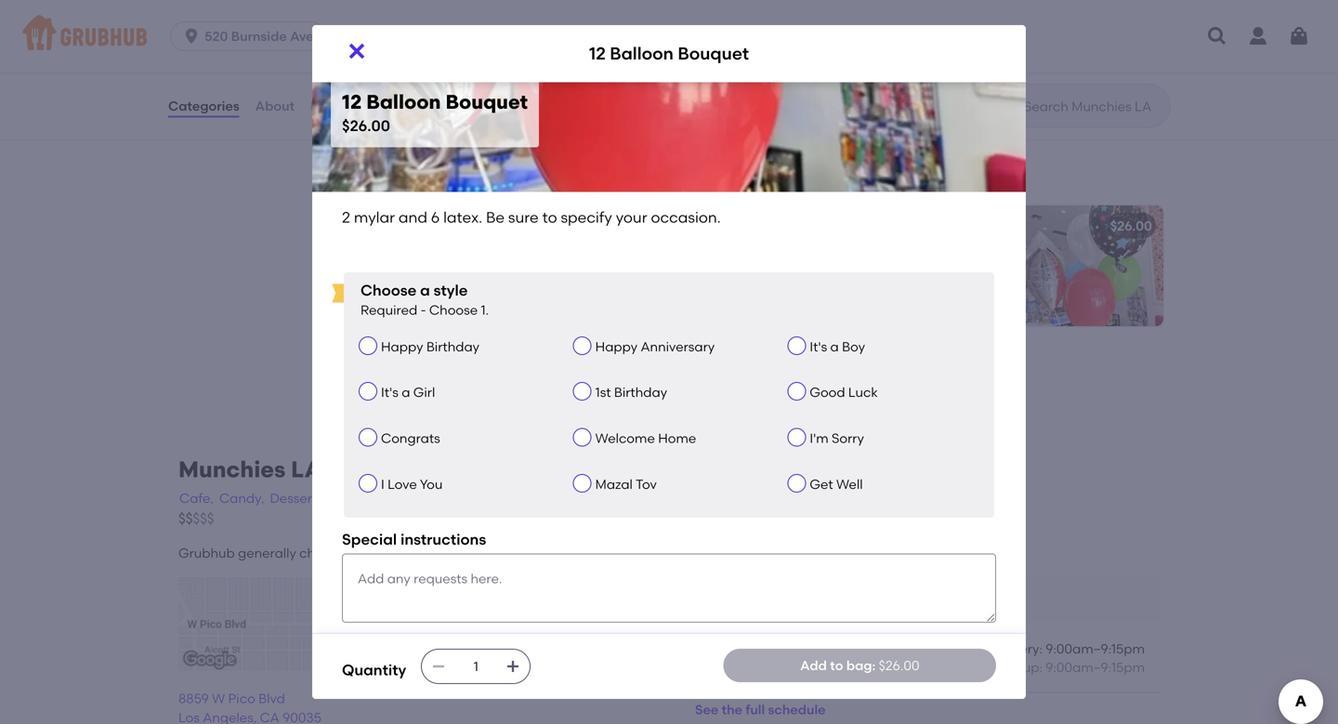 Task type: describe. For each thing, give the bounding box(es) containing it.
grubhub
[[178, 545, 235, 561]]

girl
[[413, 384, 435, 400]]

a right have on the top of page
[[403, 168, 410, 181]]

menu
[[327, 456, 389, 483]]

12 balloon bouquet image
[[1024, 206, 1164, 326]]

happy anniversary
[[595, 339, 715, 354]]

your inside 2 mylar and 6 latex. be sure to specify your occasion.
[[821, 263, 849, 279]]

8859
[[178, 691, 209, 706]]

happy for happy birthday
[[381, 339, 423, 354]]

see the full schedule
[[695, 702, 826, 717]]

special
[[342, 530, 397, 548]]

reviews button
[[310, 72, 363, 139]]

delivery: 9:00am–9:15pm
[[990, 641, 1145, 657]]

about button
[[254, 72, 296, 139]]

if
[[342, 168, 349, 181]]

love
[[388, 476, 417, 492]]

0 horizontal spatial 2
[[342, 208, 350, 226]]

1st
[[595, 384, 611, 400]]

night,
[[408, 490, 446, 506]]

pico
[[228, 691, 255, 706]]

Input item quantity number field
[[456, 650, 497, 683]]

0 vertical spatial occasion.
[[651, 208, 721, 226]]

0 vertical spatial and
[[399, 208, 427, 226]]

dessert,
[[270, 490, 321, 506]]

color
[[568, 168, 596, 181]]

anniversary
[[641, 339, 715, 354]]

0 horizontal spatial your
[[616, 208, 647, 226]]

home
[[658, 430, 696, 446]]

good luck
[[810, 384, 878, 400]]

latex. inside 2 mylar and 6 latex. be sure to specify your occasion.
[[861, 244, 895, 260]]

be inside 2 mylar and 6 latex. be sure to specify your occasion.
[[899, 244, 915, 260]]

0 horizontal spatial of
[[519, 545, 532, 561]]

munchies
[[178, 456, 286, 483]]

burnside
[[231, 28, 287, 44]]

see the full schedule button
[[680, 693, 841, 724]]

you
[[420, 476, 443, 492]]

1 vertical spatial balloons
[[396, 218, 450, 234]]

well
[[836, 476, 863, 492]]

welcome home
[[595, 430, 696, 446]]

welcome
[[595, 430, 655, 446]]

late night, button
[[376, 488, 447, 509]]

birthday for happy birthday
[[426, 339, 480, 354]]

1 vertical spatial choose
[[429, 302, 478, 318]]

bouquet for 12 balloon bouquet $26.00
[[446, 90, 528, 114]]

happy birthday
[[381, 339, 480, 354]]

pickup: 9:00am–9:15pm
[[997, 660, 1145, 675]]

1 vertical spatial $26.00
[[1111, 218, 1152, 234]]

520 burnside ave
[[205, 28, 314, 44]]

toward
[[599, 545, 644, 561]]

0 horizontal spatial svg image
[[431, 659, 446, 674]]

dessert, button
[[269, 488, 321, 509]]

and inside 2 mylar and 6 latex. be sure to specify your occasion.
[[823, 244, 848, 260]]

mazal
[[595, 476, 633, 492]]

w
[[212, 691, 225, 706]]

12 for 12 balloon bouquet $26.00
[[342, 90, 362, 114]]

schedule
[[768, 702, 826, 717]]

sour gummy strawberries, single 8 oz. image
[[1024, 0, 1164, 103]]

balloon for 12 balloon bouquet
[[610, 43, 674, 64]]

please
[[477, 168, 513, 181]]

get
[[810, 476, 833, 492]]

bouquet for 12 balloon bouquet
[[678, 43, 749, 64]]

0 horizontal spatial latex.
[[443, 208, 483, 226]]

10%
[[535, 545, 560, 561]]

520 burnside ave button
[[170, 21, 333, 51]]

instructions
[[401, 530, 486, 548]]

good
[[810, 384, 845, 400]]

charges
[[299, 545, 351, 561]]

$26.00 for 12 balloon bouquet
[[342, 117, 390, 135]]

about
[[255, 98, 295, 114]]

reviews
[[310, 98, 362, 114]]

quantity
[[342, 661, 406, 679]]

your inside 'balloons if you have a preference, please include a color theme of your choosing.'
[[650, 168, 673, 181]]

a left boy
[[830, 339, 839, 354]]

more button
[[789, 546, 817, 563]]

style
[[434, 281, 468, 299]]

i'm
[[810, 430, 829, 446]]

cafe,
[[179, 490, 214, 506]]

categories button
[[167, 72, 240, 139]]

blvd
[[259, 691, 285, 706]]

theme
[[598, 168, 634, 181]]

commission
[[441, 545, 516, 561]]

0 vertical spatial the
[[647, 545, 667, 561]]

i
[[381, 476, 385, 492]]

0 horizontal spatial 6
[[431, 208, 440, 226]]

9:00am–9:15pm for delivery: 9:00am–9:15pm
[[1046, 641, 1145, 657]]

required
[[361, 302, 418, 318]]

special instructions
[[342, 530, 486, 548]]

add to bag: $26.00
[[800, 657, 920, 673]]

2 horizontal spatial of
[[700, 545, 713, 561]]

late
[[377, 490, 405, 506]]

ave
[[290, 28, 314, 44]]

6 inside 2 mylar and 6 latex. be sure to specify your occasion.
[[851, 244, 858, 260]]

restaurants
[[354, 545, 426, 561]]

munchies la menu info cafe, candy, dessert, kosher, late night, $$$$$
[[178, 456, 446, 527]]

...
[[775, 545, 785, 561]]

luck
[[848, 384, 878, 400]]

i'm sorry
[[810, 430, 864, 446]]

mylar
[[357, 218, 393, 234]]

a right restaurants
[[429, 545, 438, 561]]



Task type: vqa. For each thing, say whether or not it's contained in the screenshot.
the topmost the and
yes



Task type: locate. For each thing, give the bounding box(es) containing it.
1 horizontal spatial 2
[[773, 244, 781, 260]]

1 vertical spatial specify
[[773, 263, 818, 279]]

2 vertical spatial svg image
[[431, 659, 446, 674]]

2 mylar and 6 latex. be sure to specify your occasion. down "include"
[[342, 208, 721, 226]]

$26.00
[[342, 117, 390, 135], [1111, 218, 1152, 234], [879, 657, 920, 673]]

1 vertical spatial 2 mylar and 6 latex. be sure to specify your occasion.
[[773, 244, 960, 279]]

12 inside the 12 balloon bouquet $26.00
[[342, 90, 362, 114]]

1 horizontal spatial latex.
[[861, 244, 895, 260]]

2 9:00am–9:15pm from the top
[[1046, 660, 1145, 675]]

pickup:
[[997, 660, 1043, 675]]

1 vertical spatial birthday
[[614, 384, 667, 400]]

9:00am–9:15pm up pickup: 9:00am–9:15pm
[[1046, 641, 1145, 657]]

balloons up have on the top of page
[[342, 142, 426, 166]]

2 mylar and 6 latex. be sure to specify your occasion. up boy
[[773, 244, 960, 279]]

1 vertical spatial latex.
[[861, 244, 895, 260]]

sorry
[[832, 430, 864, 446]]

1 vertical spatial bouquet
[[446, 90, 528, 114]]

of right theme
[[636, 168, 647, 181]]

bag:
[[847, 657, 876, 673]]

choosing.
[[676, 168, 728, 181]]

the left full
[[722, 702, 743, 717]]

svg image
[[1288, 25, 1310, 47], [712, 68, 734, 90], [431, 659, 446, 674]]

add
[[800, 657, 827, 673]]

1 vertical spatial balloon
[[366, 90, 441, 114]]

12 up if
[[342, 90, 362, 114]]

mylar
[[354, 208, 395, 226], [784, 244, 819, 260]]

1 vertical spatial 6
[[851, 244, 858, 260]]

1 horizontal spatial your
[[650, 168, 673, 181]]

occasion. inside 2 mylar and 6 latex. be sure to specify your occasion.
[[852, 263, 912, 279]]

Search Munchies LA search field
[[1022, 98, 1165, 115]]

0 vertical spatial specify
[[561, 208, 612, 226]]

0 horizontal spatial balloon
[[366, 90, 441, 114]]

9:00am–9:15pm down delivery: 9:00am–9:15pm
[[1046, 660, 1145, 675]]

1 vertical spatial sure
[[918, 244, 944, 260]]

the left the "cost"
[[647, 545, 667, 561]]

0 horizontal spatial $26.00
[[342, 117, 390, 135]]

info
[[394, 456, 438, 483]]

kosher,
[[326, 490, 371, 506]]

0 vertical spatial balloon
[[610, 43, 674, 64]]

your down theme
[[616, 208, 647, 226]]

1 vertical spatial and
[[823, 244, 848, 260]]

mylar inside 2 mylar and 6 latex. be sure to specify your occasion.
[[784, 244, 819, 260]]

full
[[746, 702, 765, 717]]

1 horizontal spatial specify
[[773, 263, 818, 279]]

congrats
[[381, 430, 440, 446]]

a up -
[[420, 281, 430, 299]]

your up it's a boy on the right top of the page
[[821, 263, 849, 279]]

today
[[695, 641, 734, 657]]

your
[[650, 168, 673, 181], [616, 208, 647, 226], [821, 263, 849, 279]]

0 horizontal spatial 2 mylar and 6 latex. be sure to specify your occasion.
[[342, 208, 721, 226]]

main navigation navigation
[[0, 0, 1338, 72]]

0 vertical spatial sure
[[508, 208, 539, 226]]

1st birthday
[[595, 384, 667, 400]]

12 balloon bouquet $26.00
[[342, 90, 528, 135]]

0 horizontal spatial bouquet
[[446, 90, 528, 114]]

1 horizontal spatial sure
[[918, 244, 944, 260]]

1.
[[481, 302, 489, 318]]

0 horizontal spatial be
[[486, 208, 505, 226]]

la
[[291, 456, 322, 483]]

choose up the required
[[361, 281, 417, 299]]

of right the "cost"
[[700, 545, 713, 561]]

1 vertical spatial it's
[[381, 384, 399, 400]]

0 horizontal spatial 12
[[342, 90, 362, 114]]

specify up it's a boy on the right top of the page
[[773, 263, 818, 279]]

i love you
[[381, 476, 443, 492]]

birthday for 1st birthday
[[614, 384, 667, 400]]

the inside button
[[722, 702, 743, 717]]

0 vertical spatial it's
[[810, 339, 827, 354]]

0 vertical spatial $26.00
[[342, 117, 390, 135]]

0 vertical spatial svg image
[[1288, 25, 1310, 47]]

more
[[789, 547, 817, 561]]

$$$$$
[[178, 510, 214, 527]]

happy up 1st at bottom left
[[595, 339, 638, 354]]

to
[[542, 208, 557, 226], [948, 244, 960, 260], [563, 545, 576, 561], [830, 657, 843, 673]]

1 vertical spatial mylar
[[784, 244, 819, 260]]

0 horizontal spatial birthday
[[426, 339, 480, 354]]

go
[[579, 545, 595, 561]]

2
[[342, 208, 350, 226], [773, 244, 781, 260]]

0 vertical spatial 6
[[431, 208, 440, 226]]

it's for it's a girl
[[381, 384, 399, 400]]

a inside 'choose a style required - choose 1.'
[[420, 281, 430, 299]]

9:00am–9:15pm for pickup: 9:00am–9:15pm
[[1046, 660, 1145, 675]]

0 vertical spatial your
[[650, 168, 673, 181]]

1 vertical spatial 12
[[342, 90, 362, 114]]

it's a girl
[[381, 384, 435, 400]]

specify inside 2 mylar and 6 latex. be sure to specify your occasion.
[[773, 263, 818, 279]]

1 vertical spatial 2
[[773, 244, 781, 260]]

8859 w pico blvd link
[[178, 671, 658, 724]]

0 vertical spatial birthday
[[426, 339, 480, 354]]

2 inside 2 mylar and 6 latex. be sure to specify your occasion.
[[773, 244, 781, 260]]

and
[[399, 208, 427, 226], [823, 244, 848, 260]]

$7.00
[[704, 218, 736, 234]]

0 vertical spatial bouquet
[[678, 43, 749, 64]]

svg image inside 520 burnside ave button
[[182, 27, 201, 46]]

0 vertical spatial 9:00am–9:15pm
[[1046, 641, 1145, 657]]

1 horizontal spatial bouquet
[[678, 43, 749, 64]]

happy
[[381, 339, 423, 354], [595, 339, 638, 354]]

categories
[[168, 98, 239, 114]]

1 vertical spatial occasion.
[[852, 263, 912, 279]]

include
[[516, 168, 556, 181]]

12 balloon bouquet
[[589, 43, 749, 64]]

1 vertical spatial your
[[616, 208, 647, 226]]

happy for happy anniversary
[[595, 339, 638, 354]]

balloons right mylar
[[396, 218, 450, 234]]

1 vertical spatial be
[[899, 244, 915, 260]]

specify down color
[[561, 208, 612, 226]]

cafe, button
[[178, 488, 215, 509]]

occasion. down choosing.
[[651, 208, 721, 226]]

1 horizontal spatial it's
[[810, 339, 827, 354]]

1 horizontal spatial be
[[899, 244, 915, 260]]

you
[[351, 168, 371, 181]]

have
[[373, 168, 400, 181]]

occasion. up boy
[[852, 263, 912, 279]]

svg image inside main navigation navigation
[[1288, 25, 1310, 47]]

kosher, button
[[325, 488, 372, 509]]

0 horizontal spatial choose
[[361, 281, 417, 299]]

birthday right 1st at bottom left
[[614, 384, 667, 400]]

1 horizontal spatial occasion.
[[852, 263, 912, 279]]

grubhub generally charges restaurants a commission of 10% to go toward the cost of providing ... more
[[178, 545, 817, 561]]

0 vertical spatial mylar
[[354, 208, 395, 226]]

your left choosing.
[[650, 168, 673, 181]]

1 horizontal spatial of
[[636, 168, 647, 181]]

a left girl
[[402, 384, 410, 400]]

get well
[[810, 476, 863, 492]]

bouquet inside the 12 balloon bouquet $26.00
[[446, 90, 528, 114]]

boy
[[842, 339, 865, 354]]

1 vertical spatial 9:00am–9:15pm
[[1046, 660, 1145, 675]]

0 horizontal spatial sure
[[508, 208, 539, 226]]

1 horizontal spatial $26.00
[[879, 657, 920, 673]]

happy down the required
[[381, 339, 423, 354]]

specify
[[561, 208, 612, 226], [773, 263, 818, 279]]

12 left the sour gummy cherries, single 8 oz. image
[[589, 43, 606, 64]]

candy,
[[219, 490, 264, 506]]

candy, button
[[218, 488, 265, 509]]

see
[[695, 702, 719, 717]]

1 vertical spatial the
[[722, 702, 743, 717]]

latex.
[[443, 208, 483, 226], [861, 244, 895, 260]]

it's a boy
[[810, 339, 865, 354]]

520
[[205, 28, 228, 44]]

0 horizontal spatial it's
[[381, 384, 399, 400]]

sure
[[508, 208, 539, 226], [918, 244, 944, 260]]

9:00am–9:15pm
[[1046, 641, 1145, 657], [1046, 660, 1145, 675]]

1 happy from the left
[[381, 339, 423, 354]]

2 mylar and 6 latex. be sure to specify your occasion.
[[342, 208, 721, 226], [773, 244, 960, 279]]

1 9:00am–9:15pm from the top
[[1046, 641, 1145, 657]]

-
[[421, 302, 426, 318]]

0 vertical spatial 2 mylar and 6 latex. be sure to specify your occasion.
[[342, 208, 721, 226]]

0 vertical spatial choose
[[361, 281, 417, 299]]

of left '10%'
[[519, 545, 532, 561]]

0 horizontal spatial specify
[[561, 208, 612, 226]]

mazal tov
[[595, 476, 657, 492]]

it's left boy
[[810, 339, 827, 354]]

1 horizontal spatial birthday
[[614, 384, 667, 400]]

balloon inside the 12 balloon bouquet $26.00
[[366, 90, 441, 114]]

it's left girl
[[381, 384, 399, 400]]

8859 w pico blvd
[[178, 691, 285, 706]]

1 horizontal spatial 6
[[851, 244, 858, 260]]

1 horizontal spatial svg image
[[712, 68, 734, 90]]

birthday up girl
[[426, 339, 480, 354]]

0 vertical spatial balloons
[[342, 142, 426, 166]]

be
[[486, 208, 505, 226], [899, 244, 915, 260]]

12
[[589, 43, 606, 64], [342, 90, 362, 114]]

2 horizontal spatial your
[[821, 263, 849, 279]]

balloons inside 'balloons if you have a preference, please include a color theme of your choosing.'
[[342, 142, 426, 166]]

choose down style
[[429, 302, 478, 318]]

1 horizontal spatial choose
[[429, 302, 478, 318]]

1 horizontal spatial balloon
[[610, 43, 674, 64]]

balloon for 12 balloon bouquet $26.00
[[366, 90, 441, 114]]

choose a style required - choose 1.
[[361, 281, 489, 318]]

Special instructions text field
[[342, 554, 996, 623]]

1 horizontal spatial 2 mylar and 6 latex. be sure to specify your occasion.
[[773, 244, 960, 279]]

0 horizontal spatial and
[[399, 208, 427, 226]]

0 horizontal spatial occasion.
[[651, 208, 721, 226]]

1 horizontal spatial and
[[823, 244, 848, 260]]

generally
[[238, 545, 296, 561]]

1 vertical spatial svg image
[[712, 68, 734, 90]]

0 vertical spatial latex.
[[443, 208, 483, 226]]

0 vertical spatial 2
[[342, 208, 350, 226]]

tov
[[636, 476, 657, 492]]

cost
[[670, 545, 697, 561]]

1 horizontal spatial 12
[[589, 43, 606, 64]]

0 horizontal spatial the
[[647, 545, 667, 561]]

mylar balloons image
[[608, 206, 747, 326]]

2 vertical spatial your
[[821, 263, 849, 279]]

svg image
[[1206, 25, 1229, 47], [182, 27, 201, 46], [346, 40, 368, 62], [1128, 68, 1151, 90], [506, 659, 521, 674]]

of inside 'balloons if you have a preference, please include a color theme of your choosing.'
[[636, 168, 647, 181]]

$26.00 inside the 12 balloon bouquet $26.00
[[342, 117, 390, 135]]

$26.00 for add to bag:
[[879, 657, 920, 673]]

sour gummy cherries, single 8 oz. image
[[608, 0, 747, 103]]

2 happy from the left
[[595, 339, 638, 354]]

1 horizontal spatial mylar
[[784, 244, 819, 260]]

1 horizontal spatial happy
[[595, 339, 638, 354]]

1 horizontal spatial the
[[722, 702, 743, 717]]

12 for 12 balloon bouquet
[[589, 43, 606, 64]]

preference,
[[413, 168, 475, 181]]

2 horizontal spatial svg image
[[1288, 25, 1310, 47]]

a left color
[[558, 168, 566, 181]]

2 vertical spatial $26.00
[[879, 657, 920, 673]]

providing
[[716, 545, 775, 561]]

0 vertical spatial be
[[486, 208, 505, 226]]

mylar balloons
[[357, 218, 450, 234]]

2 horizontal spatial $26.00
[[1111, 218, 1152, 234]]

search icon image
[[994, 95, 1017, 117]]

it's for it's a boy
[[810, 339, 827, 354]]

0 horizontal spatial happy
[[381, 339, 423, 354]]

0 horizontal spatial mylar
[[354, 208, 395, 226]]

0 vertical spatial 12
[[589, 43, 606, 64]]



